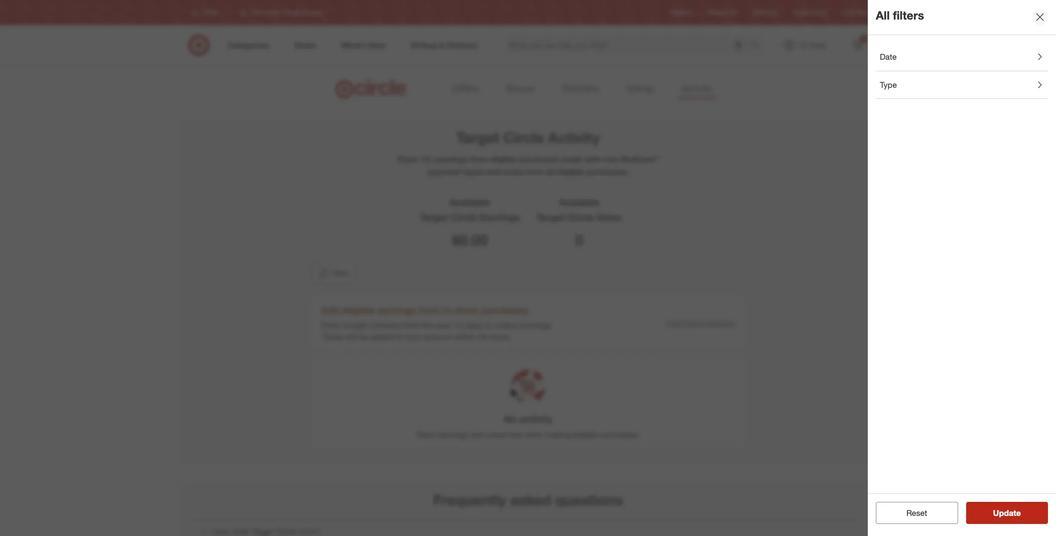 Task type: locate. For each thing, give the bounding box(es) containing it.
1 vertical spatial track
[[416, 430, 435, 440]]

purchases up all
[[519, 154, 559, 164]]

earnings inside track 1% earnings from eligible purchases made with non-redcard™ payment types and votes from all eligible purchases.
[[434, 154, 468, 164]]

0 vertical spatial activity
[[681, 82, 713, 94]]

your
[[405, 332, 421, 342]]

these
[[321, 332, 343, 342]]

0 vertical spatial earnings
[[434, 154, 468, 164]]

reset button
[[876, 502, 959, 524]]

payment
[[428, 167, 461, 177]]

1 vertical spatial votes
[[486, 430, 506, 440]]

add eligible earnings from in-store purchases enter receipt numbers from the past 14 days to collect earnings. these will be added to your account within 24 hours.
[[321, 304, 553, 342]]

1 vertical spatial to
[[396, 332, 403, 342]]

0 vertical spatial purchases.
[[587, 167, 629, 177]]

available target circle earnings
[[420, 196, 520, 223]]

and
[[487, 167, 501, 177], [471, 430, 484, 440]]

eligible up receipt
[[342, 304, 375, 316]]

from up types
[[470, 154, 488, 164]]

be
[[359, 332, 369, 342]]

2 available from the left
[[559, 196, 600, 208]]

available down types
[[450, 196, 491, 208]]

all
[[876, 8, 890, 22]]

target inside available target circle earnings
[[420, 211, 448, 223]]

to up the 24
[[485, 321, 492, 331]]

target
[[794, 9, 810, 16], [457, 129, 500, 147], [420, 211, 448, 223], [537, 211, 565, 223]]

reset
[[907, 508, 928, 518]]

within
[[455, 332, 476, 342]]

1%
[[420, 154, 432, 164]]

target circle logo image
[[334, 78, 410, 99]]

date button
[[880, 51, 1045, 63]]

earnings
[[480, 211, 520, 223]]

add for missed
[[667, 319, 679, 328]]

0 vertical spatial add
[[321, 304, 340, 316]]

votes left here
[[486, 430, 506, 440]]

and inside no activity track earnings and votes here after making eligible purchases.
[[471, 430, 484, 440]]

1 vertical spatial add
[[667, 319, 679, 328]]

earnings
[[434, 154, 468, 164], [377, 304, 417, 316], [438, 430, 468, 440]]

voting
[[627, 82, 653, 94]]

frequently
[[433, 491, 506, 509]]

eligible down made at the right top of page
[[557, 167, 585, 177]]

0 horizontal spatial to
[[396, 332, 403, 342]]

circle
[[812, 9, 827, 16], [504, 129, 544, 147], [451, 211, 477, 223], [568, 211, 594, 223]]

0 vertical spatial and
[[487, 167, 501, 177]]

find stores
[[843, 9, 874, 16]]

available for 0
[[559, 196, 600, 208]]

available up votes
[[559, 196, 600, 208]]

registry link
[[671, 8, 693, 17]]

find stores link
[[843, 8, 874, 17]]

to
[[485, 321, 492, 331], [396, 332, 403, 342]]

0 horizontal spatial add
[[321, 304, 340, 316]]

add left missed at the bottom
[[667, 319, 679, 328]]

questions
[[556, 491, 623, 509]]

add
[[321, 304, 340, 316], [667, 319, 679, 328]]

add missed purchase
[[667, 319, 735, 328]]

purchases inside track 1% earnings from eligible purchases made with non-redcard™ payment types and votes from all eligible purchases.
[[519, 154, 559, 164]]

available
[[450, 196, 491, 208], [559, 196, 600, 208]]

circle up $0.00
[[451, 211, 477, 223]]

purchases.
[[587, 167, 629, 177], [601, 430, 640, 440]]

numbers
[[370, 321, 402, 331]]

update button
[[967, 502, 1049, 524]]

store
[[455, 304, 478, 316]]

redcard
[[753, 9, 778, 16]]

What can we help you find? suggestions appear below search field
[[503, 34, 753, 56]]

0 vertical spatial track
[[397, 154, 418, 164]]

available inside available target circle votes
[[559, 196, 600, 208]]

bonus
[[507, 82, 534, 94]]

1 horizontal spatial add
[[667, 319, 679, 328]]

1 vertical spatial purchases.
[[601, 430, 640, 440]]

redcard™
[[621, 154, 660, 164]]

target inside available target circle votes
[[537, 211, 565, 223]]

0 horizontal spatial and
[[471, 430, 484, 440]]

eligible
[[490, 154, 517, 164], [557, 167, 585, 177], [342, 304, 375, 316], [573, 430, 599, 440]]

1 horizontal spatial available
[[559, 196, 600, 208]]

activity
[[681, 82, 713, 94], [548, 129, 600, 147]]

filter
[[332, 268, 350, 278]]

redcard link
[[753, 8, 778, 17]]

0 vertical spatial votes
[[503, 167, 524, 177]]

to left your
[[396, 332, 403, 342]]

circle up track 1% earnings from eligible purchases made with non-redcard™ payment types and votes from all eligible purchases.
[[504, 129, 544, 147]]

weekly
[[709, 9, 728, 16]]

available inside available target circle earnings
[[450, 196, 491, 208]]

1 vertical spatial and
[[471, 430, 484, 440]]

1 vertical spatial purchases
[[481, 304, 529, 316]]

0
[[575, 231, 584, 249]]

14
[[454, 321, 463, 331]]

target down 'payment'
[[420, 211, 448, 223]]

target right redcard
[[794, 9, 810, 16]]

and inside track 1% earnings from eligible purchases made with non-redcard™ payment types and votes from all eligible purchases.
[[487, 167, 501, 177]]

0 horizontal spatial activity
[[548, 129, 600, 147]]

0 vertical spatial to
[[485, 321, 492, 331]]

track
[[397, 154, 418, 164], [416, 430, 435, 440]]

0 horizontal spatial available
[[450, 196, 491, 208]]

0 vertical spatial purchases
[[519, 154, 559, 164]]

add for eligible
[[321, 304, 340, 316]]

search button
[[746, 34, 770, 58]]

2 vertical spatial earnings
[[438, 430, 468, 440]]

circle inside available target circle votes
[[568, 211, 594, 223]]

all filters dialog
[[868, 0, 1057, 536]]

date
[[880, 52, 897, 62]]

add inside add eligible earnings from in-store purchases enter receipt numbers from the past 14 days to collect earnings. these will be added to your account within 24 hours.
[[321, 304, 340, 316]]

earnings inside add eligible earnings from in-store purchases enter receipt numbers from the past 14 days to collect earnings. these will be added to your account within 24 hours.
[[377, 304, 417, 316]]

eligible right making
[[573, 430, 599, 440]]

receipt
[[343, 321, 368, 331]]

frequently asked questions
[[433, 491, 623, 509]]

asked
[[510, 491, 552, 509]]

voting link
[[623, 79, 657, 99]]

purchases up collect
[[481, 304, 529, 316]]

votes left all
[[503, 167, 524, 177]]

purchases inside add eligible earnings from in-store purchases enter receipt numbers from the past 14 days to collect earnings. these will be added to your account within 24 hours.
[[481, 304, 529, 316]]

target down all
[[537, 211, 565, 223]]

1 horizontal spatial and
[[487, 167, 501, 177]]

activity link
[[677, 79, 717, 99]]

add missed purchase link
[[667, 319, 735, 329]]

find
[[843, 9, 855, 16]]

votes
[[597, 211, 622, 223]]

add up enter
[[321, 304, 340, 316]]

purchases
[[519, 154, 559, 164], [481, 304, 529, 316]]

purchase
[[706, 319, 735, 328]]

1 vertical spatial activity
[[548, 129, 600, 147]]

and left here
[[471, 430, 484, 440]]

from
[[470, 154, 488, 164], [526, 167, 544, 177], [419, 304, 441, 316], [404, 321, 420, 331]]

1 vertical spatial earnings
[[377, 304, 417, 316]]

target circle activity
[[457, 129, 600, 147]]

1 available from the left
[[450, 196, 491, 208]]

circle inside available target circle earnings
[[451, 211, 477, 223]]

and right types
[[487, 167, 501, 177]]

weekly ad
[[709, 9, 737, 16]]

no
[[504, 413, 517, 425]]

after
[[526, 430, 543, 440]]

circle up 0
[[568, 211, 594, 223]]

votes inside track 1% earnings from eligible purchases made with non-redcard™ payment types and votes from all eligible purchases.
[[503, 167, 524, 177]]

votes
[[503, 167, 524, 177], [486, 430, 506, 440]]



Task type: vqa. For each thing, say whether or not it's contained in the screenshot.
All filters dialog
yes



Task type: describe. For each thing, give the bounding box(es) containing it.
filters
[[894, 8, 925, 22]]

target circle link
[[794, 8, 827, 17]]

from up your
[[404, 321, 420, 331]]

target circle
[[794, 9, 827, 16]]

type button
[[880, 79, 1045, 91]]

offers link
[[449, 79, 483, 99]]

purchases. inside no activity track earnings and votes here after making eligible purchases.
[[601, 430, 640, 440]]

1 horizontal spatial to
[[485, 321, 492, 331]]

collect
[[494, 321, 518, 331]]

track inside no activity track earnings and votes here after making eligible purchases.
[[416, 430, 435, 440]]

non-
[[603, 154, 621, 164]]

$0.00
[[452, 231, 488, 249]]

from left all
[[526, 167, 544, 177]]

with
[[585, 154, 601, 164]]

account
[[423, 332, 452, 342]]

will
[[346, 332, 357, 342]]

types
[[463, 167, 485, 177]]

eligible inside add eligible earnings from in-store purchases enter receipt numbers from the past 14 days to collect earnings. these will be added to your account within 24 hours.
[[342, 304, 375, 316]]

track 1% earnings from eligible purchases made with non-redcard™ payment types and votes from all eligible purchases.
[[397, 154, 660, 177]]

earnings for 1%
[[434, 154, 468, 164]]

purchases. inside track 1% earnings from eligible purchases made with non-redcard™ payment types and votes from all eligible purchases.
[[587, 167, 629, 177]]

added
[[371, 332, 394, 342]]

2 link
[[848, 34, 870, 56]]

no activity track earnings and votes here after making eligible purchases.
[[416, 413, 640, 440]]

type
[[880, 80, 898, 90]]

days
[[465, 321, 482, 331]]

past
[[436, 321, 452, 331]]

earnings.
[[520, 321, 553, 331]]

activity
[[520, 413, 553, 425]]

2
[[863, 36, 866, 42]]

enter
[[321, 321, 340, 331]]

circle left find
[[812, 9, 827, 16]]

bonus link
[[503, 79, 538, 99]]

missed
[[681, 319, 704, 328]]

here
[[508, 430, 524, 440]]

partners
[[562, 82, 599, 94]]

available target circle votes
[[537, 196, 622, 223]]

partners link
[[558, 79, 603, 99]]

update
[[994, 508, 1022, 518]]

earnings for eligible
[[377, 304, 417, 316]]

available for $0.00
[[450, 196, 491, 208]]

track inside track 1% earnings from eligible purchases made with non-redcard™ payment types and votes from all eligible purchases.
[[397, 154, 418, 164]]

1 horizontal spatial activity
[[681, 82, 713, 94]]

making
[[545, 430, 571, 440]]

in-
[[443, 304, 455, 316]]

votes inside no activity track earnings and votes here after making eligible purchases.
[[486, 430, 506, 440]]

all
[[546, 167, 555, 177]]

earnings inside no activity track earnings and votes here after making eligible purchases.
[[438, 430, 468, 440]]

all filters
[[876, 8, 925, 22]]

eligible inside no activity track earnings and votes here after making eligible purchases.
[[573, 430, 599, 440]]

the
[[423, 321, 434, 331]]

eligible down target circle activity
[[490, 154, 517, 164]]

stores
[[857, 9, 874, 16]]

offers
[[453, 82, 479, 94]]

search
[[746, 41, 770, 51]]

registry
[[671, 9, 693, 16]]

24
[[478, 332, 487, 342]]

filter button
[[311, 262, 356, 284]]

target up types
[[457, 129, 500, 147]]

made
[[562, 154, 583, 164]]

hours.
[[489, 332, 511, 342]]

weekly ad link
[[709, 8, 737, 17]]

ad
[[730, 9, 737, 16]]

from up the
[[419, 304, 441, 316]]



